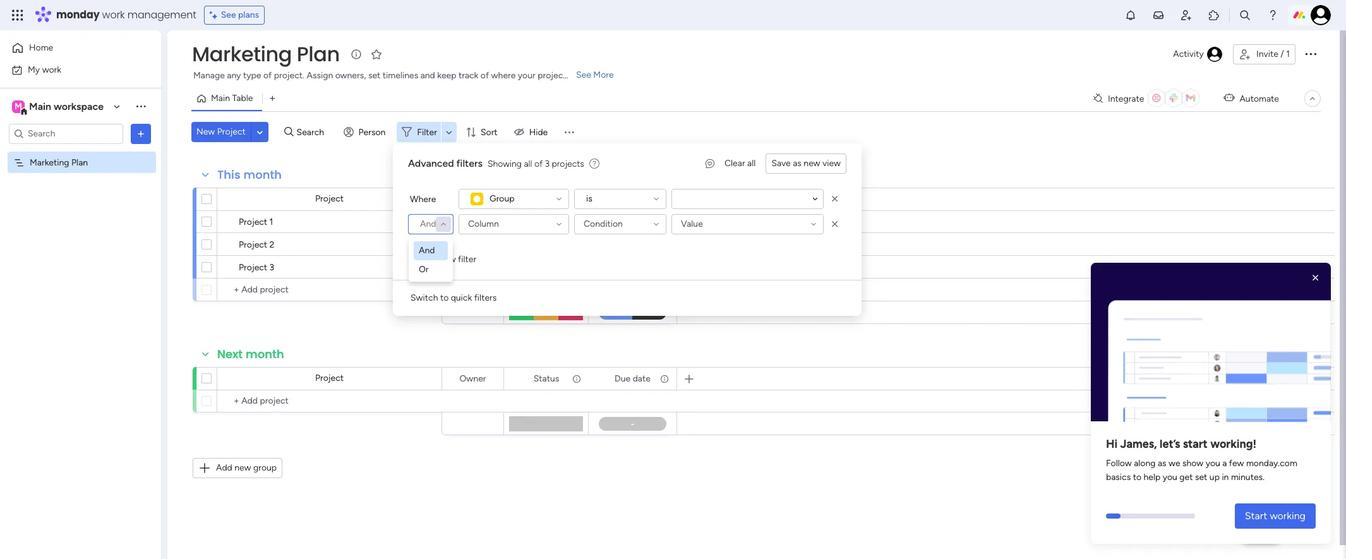 Task type: describe. For each thing, give the bounding box(es) containing it.
column information image for status
[[572, 374, 582, 384]]

start working
[[1245, 510, 1306, 522]]

m
[[15, 101, 22, 112]]

clear all
[[725, 158, 756, 169]]

marketing plan list box
[[0, 149, 161, 344]]

advanced filters showing all of 3 projects
[[408, 157, 584, 169]]

advanced
[[408, 157, 454, 169]]

this
[[217, 167, 240, 183]]

2
[[270, 239, 274, 250]]

1 horizontal spatial add
[[421, 254, 437, 265]]

home
[[29, 42, 53, 53]]

project inside button
[[217, 126, 246, 137]]

table
[[232, 93, 253, 104]]

group
[[253, 462, 277, 473]]

1 horizontal spatial of
[[481, 70, 489, 81]]

lottie animation image
[[1091, 268, 1331, 427]]

type
[[243, 70, 261, 81]]

0 vertical spatial and
[[420, 219, 436, 229]]

along
[[1134, 458, 1156, 469]]

to inside switch to quick filters button
[[440, 293, 449, 303]]

+ Add project text field
[[224, 282, 436, 298]]

see more
[[576, 70, 614, 80]]

clear
[[725, 158, 745, 169]]

set inside follow along as we show you a few monday.com basics to help you get set up in minutes.
[[1195, 472, 1208, 483]]

hi
[[1106, 437, 1118, 451]]

see more link
[[575, 69, 615, 82]]

new
[[196, 126, 215, 137]]

remove sort image
[[829, 193, 842, 205]]

working on it
[[520, 217, 572, 227]]

monday work management
[[56, 8, 196, 22]]

show board description image
[[349, 48, 364, 61]]

remove sort image
[[829, 218, 842, 231]]

project 1
[[239, 217, 273, 227]]

0 vertical spatial you
[[1206, 458, 1221, 469]]

marketing inside list box
[[30, 157, 69, 168]]

this month
[[217, 167, 282, 183]]

my work button
[[8, 60, 136, 80]]

new for view
[[804, 158, 820, 169]]

hide button
[[509, 122, 556, 142]]

start
[[1183, 437, 1208, 451]]

start working button
[[1235, 504, 1316, 529]]

column information image for due date
[[660, 374, 670, 384]]

2 owner from the top
[[460, 373, 486, 384]]

filter
[[417, 127, 437, 137]]

manage
[[193, 70, 225, 81]]

2 vertical spatial new
[[235, 462, 251, 473]]

1 owner from the top
[[460, 194, 486, 204]]

month for next month
[[246, 346, 284, 362]]

+
[[413, 254, 419, 265]]

+ add new filter button
[[408, 250, 482, 270]]

new for filter
[[439, 254, 456, 265]]

see plans button
[[204, 6, 265, 25]]

as inside "button"
[[793, 158, 802, 169]]

switch to quick filters
[[411, 293, 497, 303]]

1 owner field from the top
[[456, 192, 489, 206]]

Due date field
[[612, 372, 654, 386]]

project 3
[[239, 262, 274, 273]]

see for see more
[[576, 70, 591, 80]]

options image
[[135, 127, 147, 140]]

all inside clear all button
[[747, 158, 756, 169]]

it
[[567, 217, 572, 227]]

automate
[[1240, 93, 1279, 104]]

status for second status field
[[534, 373, 559, 384]]

notifications image
[[1125, 9, 1137, 21]]

0 vertical spatial marketing
[[192, 40, 292, 68]]

apps image
[[1208, 9, 1221, 21]]

and
[[421, 70, 435, 81]]

workspace options image
[[135, 100, 147, 113]]

date
[[633, 373, 651, 384]]

person button
[[338, 122, 393, 142]]

activity
[[1173, 49, 1204, 59]]

where
[[491, 70, 516, 81]]

person
[[359, 127, 386, 137]]

main for main table
[[211, 93, 230, 104]]

marketing plan inside list box
[[30, 157, 88, 168]]

my
[[28, 64, 40, 75]]

sort button
[[461, 122, 505, 142]]

track
[[459, 70, 479, 81]]

save as new view button
[[766, 154, 847, 174]]

your
[[518, 70, 536, 81]]

working
[[520, 217, 553, 227]]

is
[[586, 193, 593, 204]]

due date
[[615, 373, 651, 384]]

plan inside marketing plan list box
[[71, 157, 88, 168]]

main table button
[[191, 88, 262, 109]]

invite / 1 button
[[1233, 44, 1296, 64]]

working!
[[1211, 437, 1257, 451]]

a
[[1223, 458, 1227, 469]]

follow along as we show you a few monday.com basics to help you get set up in minutes.
[[1106, 458, 1298, 483]]

0 vertical spatial filters
[[457, 157, 483, 169]]

new project
[[196, 126, 246, 137]]

column information image
[[660, 194, 670, 204]]

0 vertical spatial set
[[368, 70, 381, 81]]

save
[[772, 158, 791, 169]]

0 horizontal spatial of
[[263, 70, 272, 81]]

invite / 1
[[1257, 49, 1290, 59]]

we
[[1169, 458, 1181, 469]]

main table
[[211, 93, 253, 104]]

filter
[[458, 254, 477, 265]]

of inside advanced filters showing all of 3 projects
[[534, 158, 543, 169]]

nov 14
[[622, 216, 648, 226]]

project
[[538, 70, 566, 81]]

value
[[681, 219, 703, 229]]

0 horizontal spatial 3
[[270, 262, 274, 273]]

switch to quick filters button
[[406, 288, 502, 308]]

any
[[227, 70, 241, 81]]

up
[[1210, 472, 1220, 483]]

timelines
[[383, 70, 418, 81]]

nov
[[622, 216, 637, 226]]

0 horizontal spatial 1
[[270, 217, 273, 227]]

assign
[[307, 70, 333, 81]]

help
[[1144, 472, 1161, 483]]

clear all button
[[720, 154, 761, 174]]

select product image
[[11, 9, 24, 21]]

main workspace
[[29, 100, 104, 112]]

monday.com
[[1247, 458, 1298, 469]]

management
[[127, 8, 196, 22]]

workspace selection element
[[12, 99, 106, 115]]

dapulse integrations image
[[1094, 94, 1103, 103]]

new project button
[[191, 122, 251, 142]]

column
[[468, 219, 499, 229]]



Task type: vqa. For each thing, say whether or not it's contained in the screenshot.
"No updates yet for this item"
no



Task type: locate. For each thing, give the bounding box(es) containing it.
0 vertical spatial as
[[793, 158, 802, 169]]

home button
[[8, 38, 136, 58]]

3 left the projects
[[545, 158, 550, 169]]

0 horizontal spatial work
[[42, 64, 61, 75]]

to left help
[[1133, 472, 1142, 483]]

as left we
[[1158, 458, 1167, 469]]

hi james, let's start working!
[[1106, 437, 1257, 451]]

column information image right the date
[[660, 374, 670, 384]]

autopilot image
[[1224, 90, 1235, 106]]

month inside next month field
[[246, 346, 284, 362]]

menu image
[[563, 126, 576, 138]]

view
[[823, 158, 841, 169]]

1 horizontal spatial main
[[211, 93, 230, 104]]

month inside this month field
[[243, 167, 282, 183]]

1 horizontal spatial set
[[1195, 472, 1208, 483]]

my work
[[28, 64, 61, 75]]

/
[[1281, 49, 1284, 59]]

showing
[[488, 158, 522, 169]]

save as new view
[[772, 158, 841, 169]]

0 vertical spatial marketing plan
[[192, 40, 340, 68]]

marketing plan
[[192, 40, 340, 68], [30, 157, 88, 168]]

plans
[[238, 9, 259, 20]]

filters down sort popup button on the top
[[457, 157, 483, 169]]

1 horizontal spatial 3
[[545, 158, 550, 169]]

1 status field from the top
[[531, 192, 563, 206]]

1 vertical spatial work
[[42, 64, 61, 75]]

marketing plan down search in workspace field
[[30, 157, 88, 168]]

marketing up any
[[192, 40, 292, 68]]

search everything image
[[1239, 9, 1252, 21]]

status
[[534, 194, 559, 204], [534, 373, 559, 384]]

0 vertical spatial status field
[[531, 192, 563, 206]]

0 vertical spatial work
[[102, 8, 125, 22]]

main inside button
[[211, 93, 230, 104]]

1 horizontal spatial 1
[[1287, 49, 1290, 59]]

of right track
[[481, 70, 489, 81]]

1 vertical spatial status field
[[531, 372, 563, 386]]

0 vertical spatial add
[[421, 254, 437, 265]]

0 horizontal spatial you
[[1163, 472, 1178, 483]]

0 horizontal spatial set
[[368, 70, 381, 81]]

2 all from the left
[[524, 158, 532, 169]]

new left 'group'
[[235, 462, 251, 473]]

1 up the '2'
[[270, 217, 273, 227]]

options image
[[1303, 46, 1319, 61]]

all
[[747, 158, 756, 169], [524, 158, 532, 169]]

Search field
[[294, 123, 331, 141]]

2 horizontal spatial new
[[804, 158, 820, 169]]

This month field
[[214, 167, 285, 183]]

1 horizontal spatial you
[[1206, 458, 1221, 469]]

you
[[1206, 458, 1221, 469], [1163, 472, 1178, 483]]

progress bar
[[1106, 514, 1121, 519]]

get
[[1180, 472, 1193, 483]]

filters right quick
[[474, 293, 497, 303]]

add new group button
[[193, 458, 282, 478]]

few
[[1229, 458, 1244, 469]]

work for monday
[[102, 8, 125, 22]]

1 vertical spatial new
[[439, 254, 456, 265]]

0 vertical spatial owner field
[[456, 192, 489, 206]]

1 vertical spatial see
[[576, 70, 591, 80]]

monday
[[56, 8, 100, 22]]

set down add to favorites icon
[[368, 70, 381, 81]]

Search in workspace field
[[27, 126, 106, 141]]

invite
[[1257, 49, 1279, 59]]

1 horizontal spatial see
[[576, 70, 591, 80]]

workspace image
[[12, 100, 25, 113]]

help image
[[1267, 9, 1279, 21]]

status for second status field from the bottom
[[534, 194, 559, 204]]

1 vertical spatial and
[[419, 245, 435, 256]]

0 vertical spatial new
[[804, 158, 820, 169]]

v2 user feedback image
[[706, 157, 715, 170]]

1 vertical spatial as
[[1158, 458, 1167, 469]]

1 vertical spatial 3
[[270, 262, 274, 273]]

owners,
[[335, 70, 366, 81]]

collapse board header image
[[1308, 94, 1318, 104]]

add view image
[[270, 94, 275, 103]]

project.
[[274, 70, 305, 81]]

integrate
[[1108, 93, 1144, 104]]

set left 'up'
[[1195, 472, 1208, 483]]

1 right "/"
[[1287, 49, 1290, 59]]

work right my
[[42, 64, 61, 75]]

1 vertical spatial owner
[[460, 373, 486, 384]]

1 horizontal spatial new
[[439, 254, 456, 265]]

1 horizontal spatial as
[[1158, 458, 1167, 469]]

work for my
[[42, 64, 61, 75]]

hide
[[529, 127, 548, 137]]

1 inside button
[[1287, 49, 1290, 59]]

angle down image
[[257, 127, 263, 137]]

arrow down image
[[442, 124, 457, 140]]

switch
[[411, 293, 438, 303]]

1
[[1287, 49, 1290, 59], [270, 217, 273, 227]]

main for main workspace
[[29, 100, 51, 112]]

group
[[490, 193, 515, 204]]

month right next
[[246, 346, 284, 362]]

add left 'group'
[[216, 462, 232, 473]]

1 vertical spatial you
[[1163, 472, 1178, 483]]

inbox image
[[1152, 9, 1165, 21]]

add new group
[[216, 462, 277, 473]]

invite members image
[[1180, 9, 1193, 21]]

owner
[[460, 194, 486, 204], [460, 373, 486, 384]]

stands.
[[569, 70, 597, 81]]

of left the projects
[[534, 158, 543, 169]]

None field
[[612, 192, 654, 206]]

main
[[211, 93, 230, 104], [29, 100, 51, 112]]

month
[[243, 167, 282, 183], [246, 346, 284, 362]]

month right this
[[243, 167, 282, 183]]

1 horizontal spatial plan
[[297, 40, 340, 68]]

+ add new filter
[[413, 254, 477, 265]]

marketing down search in workspace field
[[30, 157, 69, 168]]

filter button
[[397, 122, 457, 142]]

to inside follow along as we show you a few monday.com basics to help you get set up in minutes.
[[1133, 472, 1142, 483]]

3 down the '2'
[[270, 262, 274, 273]]

0 vertical spatial status
[[534, 194, 559, 204]]

and right +
[[419, 245, 435, 256]]

you down we
[[1163, 472, 1178, 483]]

project
[[217, 126, 246, 137], [315, 193, 344, 204], [239, 217, 267, 227], [239, 239, 267, 250], [239, 262, 267, 273], [315, 373, 344, 384]]

add
[[421, 254, 437, 265], [216, 462, 232, 473]]

as inside follow along as we show you a few monday.com basics to help you get set up in minutes.
[[1158, 458, 1167, 469]]

1 vertical spatial add
[[216, 462, 232, 473]]

quick
[[451, 293, 472, 303]]

working
[[1270, 510, 1306, 522]]

marketing
[[192, 40, 292, 68], [30, 157, 69, 168]]

in
[[1222, 472, 1229, 483]]

work right monday
[[102, 8, 125, 22]]

main inside workspace selection element
[[29, 100, 51, 112]]

of right the type
[[263, 70, 272, 81]]

1 horizontal spatial marketing plan
[[192, 40, 340, 68]]

0 horizontal spatial all
[[524, 158, 532, 169]]

1 horizontal spatial marketing
[[192, 40, 292, 68]]

all right the clear
[[747, 158, 756, 169]]

3 inside advanced filters showing all of 3 projects
[[545, 158, 550, 169]]

1 vertical spatial marketing plan
[[30, 157, 88, 168]]

0 horizontal spatial main
[[29, 100, 51, 112]]

1 vertical spatial to
[[1133, 472, 1142, 483]]

of
[[263, 70, 272, 81], [481, 70, 489, 81], [534, 158, 543, 169]]

0 horizontal spatial to
[[440, 293, 449, 303]]

1 vertical spatial month
[[246, 346, 284, 362]]

0 horizontal spatial add
[[216, 462, 232, 473]]

1 vertical spatial status
[[534, 373, 559, 384]]

2 owner field from the top
[[456, 372, 489, 386]]

Status field
[[531, 192, 563, 206], [531, 372, 563, 386]]

due
[[615, 373, 631, 384]]

lottie animation element
[[1091, 263, 1331, 427]]

column information image left is
[[572, 194, 582, 204]]

close image
[[1310, 272, 1322, 284]]

all right showing
[[524, 158, 532, 169]]

all inside advanced filters showing all of 3 projects
[[524, 158, 532, 169]]

0 vertical spatial plan
[[297, 40, 340, 68]]

work inside button
[[42, 64, 61, 75]]

start
[[1245, 510, 1268, 522]]

see inside see more link
[[576, 70, 591, 80]]

where
[[410, 194, 436, 204]]

v2 search image
[[284, 125, 294, 139]]

filters inside button
[[474, 293, 497, 303]]

james,
[[1121, 437, 1157, 451]]

0 vertical spatial see
[[221, 9, 236, 20]]

v2 overdue deadline image
[[593, 216, 603, 228]]

and down where
[[420, 219, 436, 229]]

0 horizontal spatial as
[[793, 158, 802, 169]]

new left filter
[[439, 254, 456, 265]]

column information image
[[572, 194, 582, 204], [572, 374, 582, 384], [660, 374, 670, 384]]

+ Add project text field
[[224, 394, 436, 409]]

follow
[[1106, 458, 1132, 469]]

1 vertical spatial 1
[[270, 217, 273, 227]]

filters
[[457, 157, 483, 169], [474, 293, 497, 303]]

2 status from the top
[[534, 373, 559, 384]]

see inside see plans button
[[221, 9, 236, 20]]

condition
[[584, 219, 623, 229]]

see for see plans
[[221, 9, 236, 20]]

show
[[1183, 458, 1204, 469]]

you left a
[[1206, 458, 1221, 469]]

basics
[[1106, 472, 1131, 483]]

1 vertical spatial owner field
[[456, 372, 489, 386]]

0 vertical spatial to
[[440, 293, 449, 303]]

1 vertical spatial filters
[[474, 293, 497, 303]]

Marketing Plan field
[[189, 40, 343, 68]]

2 status field from the top
[[531, 372, 563, 386]]

project 2
[[239, 239, 274, 250]]

1 horizontal spatial work
[[102, 8, 125, 22]]

0 horizontal spatial marketing plan
[[30, 157, 88, 168]]

1 vertical spatial plan
[[71, 157, 88, 168]]

see plans
[[221, 9, 259, 20]]

add to favorites image
[[370, 48, 383, 60]]

1 vertical spatial marketing
[[30, 157, 69, 168]]

plan down search in workspace field
[[71, 157, 88, 168]]

plan up the assign
[[297, 40, 340, 68]]

as right save
[[793, 158, 802, 169]]

1 horizontal spatial all
[[747, 158, 756, 169]]

0 vertical spatial owner
[[460, 194, 486, 204]]

help
[[1250, 527, 1272, 540]]

0 vertical spatial month
[[243, 167, 282, 183]]

new inside "button"
[[804, 158, 820, 169]]

0 horizontal spatial new
[[235, 462, 251, 473]]

option
[[0, 151, 161, 154]]

see left plans
[[221, 9, 236, 20]]

on
[[555, 217, 565, 227]]

2 horizontal spatial of
[[534, 158, 543, 169]]

next
[[217, 346, 243, 362]]

new left view
[[804, 158, 820, 169]]

to
[[440, 293, 449, 303], [1133, 472, 1142, 483]]

work
[[102, 8, 125, 22], [42, 64, 61, 75]]

1 all from the left
[[747, 158, 756, 169]]

workspace
[[54, 100, 104, 112]]

plan
[[297, 40, 340, 68], [71, 157, 88, 168]]

0 horizontal spatial plan
[[71, 157, 88, 168]]

Next month field
[[214, 346, 287, 363]]

see left more
[[576, 70, 591, 80]]

month for this month
[[243, 167, 282, 183]]

column information image left due
[[572, 374, 582, 384]]

1 horizontal spatial to
[[1133, 472, 1142, 483]]

0 horizontal spatial marketing
[[30, 157, 69, 168]]

main right workspace image
[[29, 100, 51, 112]]

next month
[[217, 346, 284, 362]]

0 horizontal spatial see
[[221, 9, 236, 20]]

minutes.
[[1231, 472, 1265, 483]]

marketing plan up the type
[[192, 40, 340, 68]]

1 vertical spatial set
[[1195, 472, 1208, 483]]

add right +
[[421, 254, 437, 265]]

main left table
[[211, 93, 230, 104]]

new
[[804, 158, 820, 169], [439, 254, 456, 265], [235, 462, 251, 473]]

learn more image
[[589, 158, 600, 170]]

sort
[[481, 127, 498, 137]]

0 vertical spatial 3
[[545, 158, 550, 169]]

Owner field
[[456, 192, 489, 206], [456, 372, 489, 386]]

james peterson image
[[1311, 5, 1331, 25]]

manage any type of project. assign owners, set timelines and keep track of where your project stands.
[[193, 70, 597, 81]]

0 vertical spatial 1
[[1287, 49, 1290, 59]]

to left quick
[[440, 293, 449, 303]]

1 status from the top
[[534, 194, 559, 204]]



